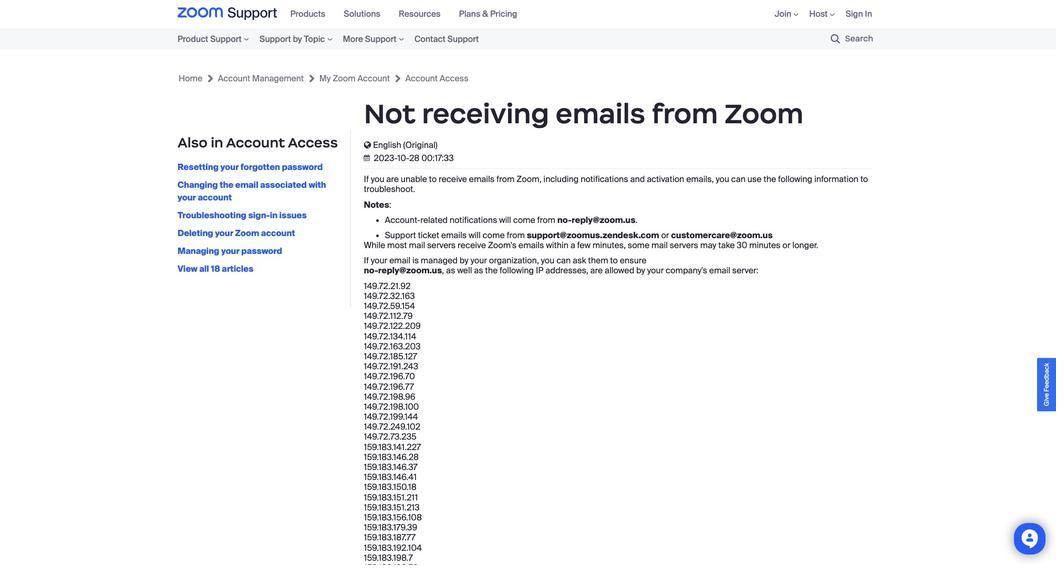 Task type: locate. For each thing, give the bounding box(es) containing it.
159.183.141.227
[[364, 442, 421, 453]]

149.72.198.100
[[364, 402, 419, 413]]

email inside changing the email associated with your account
[[235, 180, 258, 191]]

to right unable
[[429, 174, 437, 185]]

support by topic link
[[254, 32, 338, 46]]

email
[[235, 180, 258, 191], [389, 256, 410, 267], [709, 266, 730, 277]]

if for if your email is managed by your organization, you can ask them to ensure no-reply@zoom.us , as well as the following ip addresses, are allowed by your company's email server: 149.72.21.92 149.72.32.163 149.72.59.154 149.72.112.79 149.72.122.209 149.72.134.114 149.72.163.203 149.72.185.127 149.72.191.243 149.72.196.70 149.72.196.77 149.72.198.96 149.72.198.100 149.72.199.144 149.72.249.102 149.72.73.235 159.183.141.227 159.183.146.28 159.183.146.37 159.183.146.41 159.183.150.18 159.183.151.211 159.183.151.213 159.183.156.108 159.183.179.39 159.183.187.77 159.183.192.104 159.183.198.7
[[364, 256, 369, 267]]

mail
[[409, 240, 425, 251], [652, 240, 668, 251]]

account management link
[[218, 73, 304, 84]]

0 horizontal spatial email
[[235, 180, 258, 191]]

as right well
[[474, 266, 483, 277]]

if inside if you are unable to receive emails from zoom, including notifications and activation emails, you can use the following information to troubleshoot. notes : account-related notifications will come from no-reply@zoom.us . support ticket emails will come from support@zoomus.zendesk.com or customercare@zoom.us
[[364, 174, 369, 185]]

customercare@zoom.us
[[671, 230, 773, 241]]

if inside if your email is managed by your organization, you can ask them to ensure no-reply@zoom.us , as well as the following ip addresses, are allowed by your company's email server: 149.72.21.92 149.72.32.163 149.72.59.154 149.72.112.79 149.72.122.209 149.72.134.114 149.72.163.203 149.72.185.127 149.72.191.243 149.72.196.70 149.72.196.77 149.72.198.96 149.72.198.100 149.72.199.144 149.72.249.102 149.72.73.235 159.183.141.227 159.183.146.28 159.183.146.37 159.183.146.41 159.183.150.18 159.183.151.211 159.183.151.213 159.183.156.108 159.183.179.39 159.183.187.77 159.183.192.104 159.183.198.7
[[364, 256, 369, 267]]

servers left may in the right top of the page
[[670, 240, 698, 251]]

can inside if you are unable to receive emails from zoom, including notifications and activation emails, you can use the following information to troubleshoot. notes : account-related notifications will come from no-reply@zoom.us . support ticket emails will come from support@zoomus.zendesk.com or customercare@zoom.us
[[731, 174, 746, 185]]

zoom
[[333, 73, 356, 84], [725, 97, 804, 131], [235, 228, 259, 239]]

the right well
[[485, 266, 498, 277]]

receive
[[439, 174, 467, 185], [458, 240, 486, 251]]

1 horizontal spatial servers
[[670, 240, 698, 251]]

account
[[198, 192, 232, 203], [261, 228, 295, 239]]

1 vertical spatial are
[[590, 266, 603, 277]]

0 vertical spatial account
[[198, 192, 232, 203]]

notifications left and
[[581, 174, 628, 185]]

or left longer.
[[783, 240, 791, 251]]

mail up is
[[409, 240, 425, 251]]

1 vertical spatial will
[[469, 230, 481, 241]]

reply@zoom.us inside if your email is managed by your organization, you can ask them to ensure no-reply@zoom.us , as well as the following ip addresses, are allowed by your company's email server: 149.72.21.92 149.72.32.163 149.72.59.154 149.72.112.79 149.72.122.209 149.72.134.114 149.72.163.203 149.72.185.127 149.72.191.243 149.72.196.70 149.72.196.77 149.72.198.96 149.72.198.100 149.72.199.144 149.72.249.102 149.72.73.235 159.183.141.227 159.183.146.28 159.183.146.37 159.183.146.41 159.183.150.18 159.183.151.211 159.183.151.213 159.183.156.108 159.183.179.39 159.183.187.77 159.183.192.104 159.183.198.7
[[378, 266, 442, 277]]

reply@zoom.us inside if you are unable to receive emails from zoom, including notifications and activation emails, you can use the following information to troubleshoot. notes : account-related notifications will come from no-reply@zoom.us . support ticket emails will come from support@zoomus.zendesk.com or customercare@zoom.us
[[572, 215, 636, 226]]

2 horizontal spatial zoom
[[725, 97, 804, 131]]

0 vertical spatial reply@zoom.us
[[572, 215, 636, 226]]

support right more
[[365, 33, 397, 44]]

1 horizontal spatial account
[[261, 228, 295, 239]]

your down while
[[371, 256, 387, 267]]

account down issues
[[261, 228, 295, 239]]

1 horizontal spatial access
[[440, 73, 469, 84]]

email down most
[[389, 256, 410, 267]]

(original)
[[403, 140, 438, 151]]

reply@zoom.us
[[572, 215, 636, 226], [378, 266, 442, 277]]

host link
[[809, 9, 835, 20]]

password
[[282, 162, 323, 173], [241, 246, 282, 257]]

1 horizontal spatial to
[[610, 256, 618, 267]]

you right emails,
[[716, 174, 729, 185]]

following right use
[[778, 174, 812, 185]]

reply@zoom.us up support@zoomus.zendesk.com in the top of the page
[[572, 215, 636, 226]]

account up troubleshooting
[[198, 192, 232, 203]]

in
[[865, 9, 872, 20], [211, 135, 223, 151], [270, 210, 278, 221]]

zoom,
[[517, 174, 542, 185]]

not
[[364, 97, 415, 131]]

if down while
[[364, 256, 369, 267]]

1 horizontal spatial mail
[[652, 240, 668, 251]]

if down calendar icon
[[364, 174, 369, 185]]

0 vertical spatial notifications
[[581, 174, 628, 185]]

following left ip
[[500, 266, 534, 277]]

server:
[[732, 266, 759, 277]]

149.72.32.163
[[364, 291, 415, 302]]

0 horizontal spatial no-
[[364, 266, 378, 277]]

1 vertical spatial following
[[500, 266, 534, 277]]

emails
[[556, 97, 645, 131], [469, 174, 495, 185], [441, 230, 467, 241], [519, 240, 544, 251]]

149.72.134.114
[[364, 331, 416, 342]]

the
[[764, 174, 776, 185], [220, 180, 233, 191], [485, 266, 498, 277]]

or
[[661, 230, 669, 241], [783, 240, 791, 251]]

host
[[809, 9, 828, 20]]

1 vertical spatial password
[[241, 246, 282, 257]]

my
[[319, 73, 331, 84]]

management
[[252, 73, 304, 84]]

menu bar up search icon
[[759, 0, 879, 28]]

0 vertical spatial no-
[[557, 215, 572, 226]]

sign in
[[846, 9, 872, 20]]

0 vertical spatial password
[[282, 162, 323, 173]]

within
[[546, 240, 569, 251]]

from
[[652, 97, 718, 131], [497, 174, 515, 185], [537, 215, 555, 226], [507, 230, 525, 241]]

are inside if your email is managed by your organization, you can ask them to ensure no-reply@zoom.us , as well as the following ip addresses, are allowed by your company's email server: 149.72.21.92 149.72.32.163 149.72.59.154 149.72.112.79 149.72.122.209 149.72.134.114 149.72.163.203 149.72.185.127 149.72.191.243 149.72.196.70 149.72.196.77 149.72.198.96 149.72.198.100 149.72.199.144 149.72.249.102 149.72.73.235 159.183.141.227 159.183.146.28 159.183.146.37 159.183.146.41 159.183.150.18 159.183.151.211 159.183.151.213 159.183.156.108 159.183.179.39 159.183.187.77 159.183.192.104 159.183.198.7
[[590, 266, 603, 277]]

2 if from the top
[[364, 256, 369, 267]]

resetting your forgotten password
[[178, 162, 323, 173]]

are left unable
[[386, 174, 399, 185]]

in for also
[[211, 135, 223, 151]]

can left use
[[731, 174, 746, 185]]

allowed
[[605, 266, 634, 277]]

no- up within on the right top of page
[[557, 215, 572, 226]]

menu bar up contact
[[285, 0, 530, 28]]

products link
[[290, 9, 333, 20]]

related
[[421, 215, 448, 226]]

to right "them"
[[610, 256, 618, 267]]

password up articles
[[241, 246, 282, 257]]

2 as from the left
[[474, 266, 483, 277]]

0 vertical spatial following
[[778, 174, 812, 185]]

0 horizontal spatial notifications
[[450, 215, 497, 226]]

you inside if your email is managed by your organization, you can ask them to ensure no-reply@zoom.us , as well as the following ip addresses, are allowed by your company's email server: 149.72.21.92 149.72.32.163 149.72.59.154 149.72.112.79 149.72.122.209 149.72.134.114 149.72.163.203 149.72.185.127 149.72.191.243 149.72.196.70 149.72.196.77 149.72.198.96 149.72.198.100 149.72.199.144 149.72.249.102 149.72.73.235 159.183.141.227 159.183.146.28 159.183.146.37 159.183.146.41 159.183.150.18 159.183.151.211 159.183.151.213 159.183.156.108 159.183.179.39 159.183.187.77 159.183.192.104 159.183.198.7
[[541, 256, 555, 267]]

plans
[[459, 9, 480, 20]]

by right ,
[[460, 256, 469, 267]]

search image
[[831, 34, 840, 44]]

are
[[386, 174, 399, 185], [590, 266, 603, 277]]

1 vertical spatial can
[[557, 256, 571, 267]]

:
[[389, 199, 391, 210]]

0 vertical spatial zoom
[[333, 73, 356, 84]]

0 vertical spatial are
[[386, 174, 399, 185]]

can left ask
[[557, 256, 571, 267]]

as right ,
[[446, 266, 455, 277]]

in right also
[[211, 135, 223, 151]]

your inside changing the email associated with your account
[[178, 192, 196, 203]]

0 horizontal spatial following
[[500, 266, 534, 277]]

email for your
[[389, 256, 410, 267]]

1 vertical spatial account
[[261, 228, 295, 239]]

support down zoom support image
[[210, 33, 242, 44]]

1 horizontal spatial you
[[541, 256, 555, 267]]

in right sign
[[865, 9, 872, 20]]

account down product support link
[[218, 73, 250, 84]]

by right allowed
[[636, 266, 645, 277]]

search image
[[831, 34, 840, 44]]

1 horizontal spatial in
[[270, 210, 278, 221]]

you down within on the right top of page
[[541, 256, 555, 267]]

1 vertical spatial if
[[364, 256, 369, 267]]

2 horizontal spatial by
[[636, 266, 645, 277]]

come up "zoom's"
[[513, 215, 535, 226]]

most
[[387, 240, 407, 251]]

support down 'account-'
[[385, 230, 416, 241]]

account up not
[[358, 73, 390, 84]]

longer.
[[792, 240, 818, 251]]

2 horizontal spatial the
[[764, 174, 776, 185]]

0 vertical spatial receive
[[439, 174, 467, 185]]

reply@zoom.us up 149.72.21.92
[[378, 266, 442, 277]]

contact support link
[[409, 32, 484, 46]]

0 horizontal spatial will
[[469, 230, 481, 241]]

1 horizontal spatial come
[[513, 215, 535, 226]]

password up with
[[282, 162, 323, 173]]

your left forgotten
[[220, 162, 239, 173]]

0 vertical spatial access
[[440, 73, 469, 84]]

your down changing
[[178, 192, 196, 203]]

28
[[409, 153, 420, 164]]

0 horizontal spatial the
[[220, 180, 233, 191]]

access down contact support
[[440, 73, 469, 84]]

receive up well
[[458, 240, 486, 251]]

the right changing
[[220, 180, 233, 191]]

in left issues
[[270, 210, 278, 221]]

1 horizontal spatial no-
[[557, 215, 572, 226]]

1 vertical spatial reply@zoom.us
[[378, 266, 442, 277]]

1 vertical spatial no-
[[364, 266, 378, 277]]

1 horizontal spatial as
[[474, 266, 483, 277]]

view all 18 articles link
[[178, 264, 254, 275]]

product
[[178, 33, 208, 44]]

including
[[544, 174, 579, 185]]

0 vertical spatial if
[[364, 174, 369, 185]]

1 vertical spatial in
[[211, 135, 223, 151]]

also in account access
[[178, 135, 338, 151]]

the inside if you are unable to receive emails from zoom, including notifications and activation emails, you can use the following information to troubleshoot. notes : account-related notifications will come from no-reply@zoom.us . support ticket emails will come from support@zoomus.zendesk.com or customercare@zoom.us
[[764, 174, 776, 185]]

to inside if your email is managed by your organization, you can ask them to ensure no-reply@zoom.us , as well as the following ip addresses, are allowed by your company's email server: 149.72.21.92 149.72.32.163 149.72.59.154 149.72.112.79 149.72.122.209 149.72.134.114 149.72.163.203 149.72.185.127 149.72.191.243 149.72.196.70 149.72.196.77 149.72.198.96 149.72.198.100 149.72.199.144 149.72.249.102 149.72.73.235 159.183.141.227 159.183.146.28 159.183.146.37 159.183.146.41 159.183.150.18 159.183.151.211 159.183.151.213 159.183.156.108 159.183.179.39 159.183.187.77 159.183.192.104 159.183.198.7
[[610, 256, 618, 267]]

2 servers from the left
[[670, 240, 698, 251]]

not receiving emails from zoom
[[364, 97, 804, 131]]

servers up managed
[[427, 240, 456, 251]]

support down plans
[[447, 33, 479, 44]]

receive down 00:17:33
[[439, 174, 467, 185]]

by left topic at the left
[[293, 33, 302, 44]]

159.183.198.7
[[364, 553, 413, 564]]

troubleshoot.
[[364, 184, 415, 195]]

access up with
[[288, 135, 338, 151]]

1 horizontal spatial are
[[590, 266, 603, 277]]

0 horizontal spatial servers
[[427, 240, 456, 251]]

not receiving emails from zoom main content
[[0, 49, 1056, 566]]

1 vertical spatial zoom
[[725, 97, 804, 131]]

2 horizontal spatial in
[[865, 9, 872, 20]]

1 vertical spatial access
[[288, 135, 338, 151]]

while
[[364, 240, 385, 251]]

resources
[[399, 9, 441, 20]]

1 horizontal spatial by
[[460, 256, 469, 267]]

149.72.163.203
[[364, 341, 421, 352]]

menu bar down solutions
[[178, 28, 516, 49]]

0 vertical spatial will
[[499, 215, 511, 226]]

1 vertical spatial notifications
[[450, 215, 497, 226]]

0 horizontal spatial reply@zoom.us
[[378, 266, 442, 277]]

0 horizontal spatial zoom
[[235, 228, 259, 239]]

managing your password link
[[178, 246, 282, 257]]

0 horizontal spatial to
[[429, 174, 437, 185]]

you
[[371, 174, 384, 185], [716, 174, 729, 185], [541, 256, 555, 267]]

english (original)
[[373, 140, 438, 151]]

notifications up "zoom's"
[[450, 215, 497, 226]]

menu bar containing join
[[759, 0, 879, 28]]

zoom support image
[[178, 7, 277, 21]]

no- up 149.72.21.92
[[364, 266, 378, 277]]

1 vertical spatial come
[[483, 230, 505, 241]]

addresses,
[[546, 266, 588, 277]]

1 horizontal spatial the
[[485, 266, 498, 277]]

support for contact support
[[447, 33, 479, 44]]

no-
[[557, 215, 572, 226], [364, 266, 378, 277]]

1 horizontal spatial can
[[731, 174, 746, 185]]

0 vertical spatial can
[[731, 174, 746, 185]]

0 vertical spatial in
[[865, 9, 872, 20]]

,
[[442, 266, 444, 277]]

0 horizontal spatial are
[[386, 174, 399, 185]]

menu bar
[[285, 0, 530, 28], [759, 0, 879, 28], [178, 28, 516, 49]]

access
[[440, 73, 469, 84], [288, 135, 338, 151]]

solutions
[[344, 9, 380, 20]]

come up organization,
[[483, 230, 505, 241]]

0 horizontal spatial in
[[211, 135, 223, 151]]

product support
[[178, 33, 242, 44]]

english
[[373, 140, 401, 151]]

support
[[210, 33, 242, 44], [260, 33, 291, 44], [365, 33, 397, 44], [447, 33, 479, 44], [385, 230, 416, 241]]

as
[[446, 266, 455, 277], [474, 266, 483, 277]]

30
[[737, 240, 747, 251]]

1 if from the top
[[364, 174, 369, 185]]

the right use
[[764, 174, 776, 185]]

0 horizontal spatial mail
[[409, 240, 425, 251]]

will left "zoom's"
[[469, 230, 481, 241]]

in for sign
[[865, 9, 872, 20]]

0 horizontal spatial by
[[293, 33, 302, 44]]

email down "resetting your forgotten password" link
[[235, 180, 258, 191]]

0 horizontal spatial can
[[557, 256, 571, 267]]

are right ask
[[590, 266, 603, 277]]

0 horizontal spatial as
[[446, 266, 455, 277]]

view
[[178, 264, 197, 275]]

1 horizontal spatial reply@zoom.us
[[572, 215, 636, 226]]

may
[[700, 240, 716, 251]]

search
[[845, 34, 873, 44]]

will up "zoom's"
[[499, 215, 511, 226]]

sign
[[846, 9, 863, 20]]

to right 'information'
[[861, 174, 868, 185]]

no- inside if you are unable to receive emails from zoom, including notifications and activation emails, you can use the following information to troubleshoot. notes : account-related notifications will come from no-reply@zoom.us . support ticket emails will come from support@zoomus.zendesk.com or customercare@zoom.us
[[557, 215, 572, 226]]

1 horizontal spatial will
[[499, 215, 511, 226]]

email left server:
[[709, 266, 730, 277]]

or right some
[[661, 230, 669, 241]]

0 horizontal spatial or
[[661, 230, 669, 241]]

your
[[220, 162, 239, 173], [178, 192, 196, 203], [215, 228, 233, 239], [221, 246, 240, 257], [371, 256, 387, 267], [471, 256, 487, 267], [647, 266, 664, 277]]

ip
[[536, 266, 544, 277]]

mail right some
[[652, 240, 668, 251]]

1 horizontal spatial email
[[389, 256, 410, 267]]

0 vertical spatial come
[[513, 215, 535, 226]]

0 horizontal spatial account
[[198, 192, 232, 203]]

1 horizontal spatial following
[[778, 174, 812, 185]]

159.183.187.77
[[364, 533, 416, 544]]

managed
[[421, 256, 458, 267]]

plans & pricing link
[[459, 9, 525, 20]]

1 vertical spatial receive
[[458, 240, 486, 251]]

2 horizontal spatial email
[[709, 266, 730, 277]]

some
[[628, 240, 650, 251]]

2 vertical spatial zoom
[[235, 228, 259, 239]]

you down 2023-
[[371, 174, 384, 185]]

email for the
[[235, 180, 258, 191]]

take
[[718, 240, 735, 251]]

159.183.146.28
[[364, 452, 419, 463]]

0 horizontal spatial you
[[371, 174, 384, 185]]



Task type: vqa. For each thing, say whether or not it's contained in the screenshot.
bottom "office"
no



Task type: describe. For each thing, give the bounding box(es) containing it.
unable
[[401, 174, 427, 185]]

english (original) button
[[364, 140, 438, 153]]

products
[[290, 9, 325, 20]]

resetting
[[178, 162, 219, 173]]

ensure
[[620, 256, 647, 267]]

support by topic
[[260, 33, 325, 44]]

159.183.150.18
[[364, 483, 417, 494]]

few
[[577, 240, 591, 251]]

1 as from the left
[[446, 266, 455, 277]]

calendar image
[[364, 155, 372, 162]]

troubleshooting sign-in issues
[[178, 210, 307, 221]]

associated
[[260, 180, 307, 191]]

troubleshooting
[[178, 210, 246, 221]]

emails,
[[686, 174, 714, 185]]

account inside changing the email associated with your account
[[198, 192, 232, 203]]

minutes
[[749, 240, 781, 251]]

join
[[775, 9, 791, 20]]

view all 18 articles
[[178, 264, 254, 275]]

can inside if your email is managed by your organization, you can ask them to ensure no-reply@zoom.us , as well as the following ip addresses, are allowed by your company's email server: 149.72.21.92 149.72.32.163 149.72.59.154 149.72.112.79 149.72.122.209 149.72.134.114 149.72.163.203 149.72.185.127 149.72.191.243 149.72.196.70 149.72.196.77 149.72.198.96 149.72.198.100 149.72.199.144 149.72.249.102 149.72.73.235 159.183.141.227 159.183.146.28 159.183.146.37 159.183.146.41 159.183.150.18 159.183.151.211 159.183.151.213 159.183.156.108 159.183.179.39 159.183.187.77 159.183.192.104 159.183.198.7
[[557, 256, 571, 267]]

changing
[[178, 180, 218, 191]]

159.183.146.41
[[364, 473, 417, 484]]

10-
[[397, 153, 409, 164]]

also
[[178, 135, 208, 151]]

following inside if you are unable to receive emails from zoom, including notifications and activation emails, you can use the following information to troubleshoot. notes : account-related notifications will come from no-reply@zoom.us . support ticket emails will come from support@zoomus.zendesk.com or customercare@zoom.us
[[778, 174, 812, 185]]

organization,
[[489, 256, 539, 267]]

if for if you are unable to receive emails from zoom, including notifications and activation emails, you can use the following information to troubleshoot. notes : account-related notifications will come from no-reply@zoom.us . support ticket emails will come from support@zoomus.zendesk.com or customercare@zoom.us
[[364, 174, 369, 185]]

following inside if your email is managed by your organization, you can ask them to ensure no-reply@zoom.us , as well as the following ip addresses, are allowed by your company's email server: 149.72.21.92 149.72.32.163 149.72.59.154 149.72.112.79 149.72.122.209 149.72.134.114 149.72.163.203 149.72.185.127 149.72.191.243 149.72.196.70 149.72.196.77 149.72.198.96 149.72.198.100 149.72.199.144 149.72.249.102 149.72.73.235 159.183.141.227 159.183.146.28 159.183.146.37 159.183.146.41 159.183.150.18 159.183.151.211 159.183.151.213 159.183.156.108 159.183.179.39 159.183.187.77 159.183.192.104 159.183.198.7
[[500, 266, 534, 277]]

use
[[748, 174, 762, 185]]

2023-10-28 00:17:33
[[374, 153, 454, 164]]

149.72.122.209
[[364, 321, 421, 332]]

your down deleting your zoom account link
[[221, 246, 240, 257]]

changing the email associated with your account link
[[178, 180, 326, 203]]

resources link
[[399, 9, 449, 20]]

company's
[[666, 266, 707, 277]]

support for product support
[[210, 33, 242, 44]]

2 horizontal spatial to
[[861, 174, 868, 185]]

articles
[[222, 264, 254, 275]]

menu bar containing product support
[[178, 28, 516, 49]]

159.183.192.104
[[364, 543, 422, 554]]

149.72.191.243
[[364, 362, 418, 373]]

more
[[343, 33, 363, 44]]

information
[[814, 174, 859, 185]]

2 horizontal spatial you
[[716, 174, 729, 185]]

notes
[[364, 199, 389, 210]]

149.72.249.102
[[364, 422, 420, 433]]

support inside if you are unable to receive emails from zoom, including notifications and activation emails, you can use the following information to troubleshoot. notes : account-related notifications will come from no-reply@zoom.us . support ticket emails will come from support@zoomus.zendesk.com or customercare@zoom.us
[[385, 230, 416, 241]]

deleting your zoom account
[[178, 228, 295, 239]]

00:17:33
[[422, 153, 454, 164]]

if you are unable to receive emails from zoom, including notifications and activation emails, you can use the following information to troubleshoot. notes : account-related notifications will come from no-reply@zoom.us . support ticket emails will come from support@zoomus.zendesk.com or customercare@zoom.us
[[364, 174, 868, 241]]

account access link
[[405, 73, 469, 84]]

are inside if you are unable to receive emails from zoom, including notifications and activation emails, you can use the following information to troubleshoot. notes : account-related notifications will come from no-reply@zoom.us . support ticket emails will come from support@zoomus.zendesk.com or customercare@zoom.us
[[386, 174, 399, 185]]

more support link
[[338, 32, 409, 46]]

them
[[588, 256, 608, 267]]

support left topic at the left
[[260, 33, 291, 44]]

menu bar containing products
[[285, 0, 530, 28]]

more support
[[343, 33, 397, 44]]

149.72.112.79
[[364, 311, 413, 322]]

globe image
[[364, 141, 371, 149]]

2 mail from the left
[[652, 240, 668, 251]]

plans & pricing
[[459, 9, 517, 20]]

or inside if you are unable to receive emails from zoom, including notifications and activation emails, you can use the following information to troubleshoot. notes : account-related notifications will come from no-reply@zoom.us . support ticket emails will come from support@zoomus.zendesk.com or customercare@zoom.us
[[661, 230, 669, 241]]

0 horizontal spatial come
[[483, 230, 505, 241]]

my zoom account link
[[319, 73, 390, 84]]

resetting your forgotten password link
[[178, 162, 323, 173]]

ticket
[[418, 230, 439, 241]]

home
[[179, 73, 202, 84]]

your left organization,
[[471, 256, 487, 267]]

pricing
[[490, 9, 517, 20]]

your up managing your password
[[215, 228, 233, 239]]

159.183.151.211
[[364, 493, 418, 504]]

and
[[630, 174, 645, 185]]

support for more support
[[365, 33, 397, 44]]

if your email is managed by your organization, you can ask them to ensure no-reply@zoom.us , as well as the following ip addresses, are allowed by your company's email server: 149.72.21.92 149.72.32.163 149.72.59.154 149.72.112.79 149.72.122.209 149.72.134.114 149.72.163.203 149.72.185.127 149.72.191.243 149.72.196.70 149.72.196.77 149.72.198.96 149.72.198.100 149.72.199.144 149.72.249.102 149.72.73.235 159.183.141.227 159.183.146.28 159.183.146.37 159.183.146.41 159.183.150.18 159.183.151.211 159.183.151.213 159.183.156.108 159.183.179.39 159.183.187.77 159.183.192.104 159.183.198.7
[[364, 256, 759, 564]]

1 horizontal spatial or
[[783, 240, 791, 251]]

account access
[[405, 73, 469, 84]]

0 horizontal spatial access
[[288, 135, 338, 151]]

1 horizontal spatial notifications
[[581, 174, 628, 185]]

the inside if your email is managed by your organization, you can ask them to ensure no-reply@zoom.us , as well as the following ip addresses, are allowed by your company's email server: 149.72.21.92 149.72.32.163 149.72.59.154 149.72.112.79 149.72.122.209 149.72.134.114 149.72.163.203 149.72.185.127 149.72.191.243 149.72.196.70 149.72.196.77 149.72.198.96 149.72.198.100 149.72.199.144 149.72.249.102 149.72.73.235 159.183.141.227 159.183.146.28 159.183.146.37 159.183.146.41 159.183.150.18 159.183.151.211 159.183.151.213 159.183.156.108 159.183.179.39 159.183.187.77 159.183.192.104 159.183.198.7
[[485, 266, 498, 277]]

159.183.179.39
[[364, 523, 417, 534]]

2 vertical spatial in
[[270, 210, 278, 221]]

1 servers from the left
[[427, 240, 456, 251]]

159.183.151.213
[[364, 503, 420, 514]]

search button
[[816, 28, 879, 49]]

a
[[571, 240, 575, 251]]

no- inside if your email is managed by your organization, you can ask them to ensure no-reply@zoom.us , as well as the following ip addresses, are allowed by your company's email server: 149.72.21.92 149.72.32.163 149.72.59.154 149.72.112.79 149.72.122.209 149.72.134.114 149.72.163.203 149.72.185.127 149.72.191.243 149.72.196.70 149.72.196.77 149.72.198.96 149.72.198.100 149.72.199.144 149.72.249.102 149.72.73.235 159.183.141.227 159.183.146.28 159.183.146.37 159.183.146.41 159.183.150.18 159.183.151.211 159.183.151.213 159.183.156.108 159.183.179.39 159.183.187.77 159.183.192.104 159.183.198.7
[[364, 266, 378, 277]]

the inside changing the email associated with your account
[[220, 180, 233, 191]]

149.72.196.70
[[364, 372, 415, 383]]

receive inside if you are unable to receive emails from zoom, including notifications and activation emails, you can use the following information to troubleshoot. notes : account-related notifications will come from no-reply@zoom.us . support ticket emails will come from support@zoomus.zendesk.com or customercare@zoom.us
[[439, 174, 467, 185]]

1 horizontal spatial zoom
[[333, 73, 356, 84]]

product support link
[[178, 32, 254, 46]]

home link
[[179, 73, 202, 84]]

your right ensure
[[647, 266, 664, 277]]

.
[[636, 215, 638, 226]]

account down contact
[[405, 73, 438, 84]]

1 mail from the left
[[409, 240, 425, 251]]

topic
[[304, 33, 325, 44]]

solutions link
[[344, 9, 388, 20]]

managing your password
[[178, 246, 282, 257]]

149.72.198.96
[[364, 392, 415, 403]]

receiving
[[422, 97, 549, 131]]

149.72.73.235
[[364, 432, 417, 443]]

deleting
[[178, 228, 213, 239]]

contact
[[414, 33, 445, 44]]

account up forgotten
[[226, 135, 285, 151]]

149.72.199.144
[[364, 412, 418, 423]]

contact support
[[414, 33, 479, 44]]

join link
[[775, 9, 799, 20]]

149.72.21.92
[[364, 281, 411, 292]]

149.72.59.154
[[364, 301, 415, 312]]



